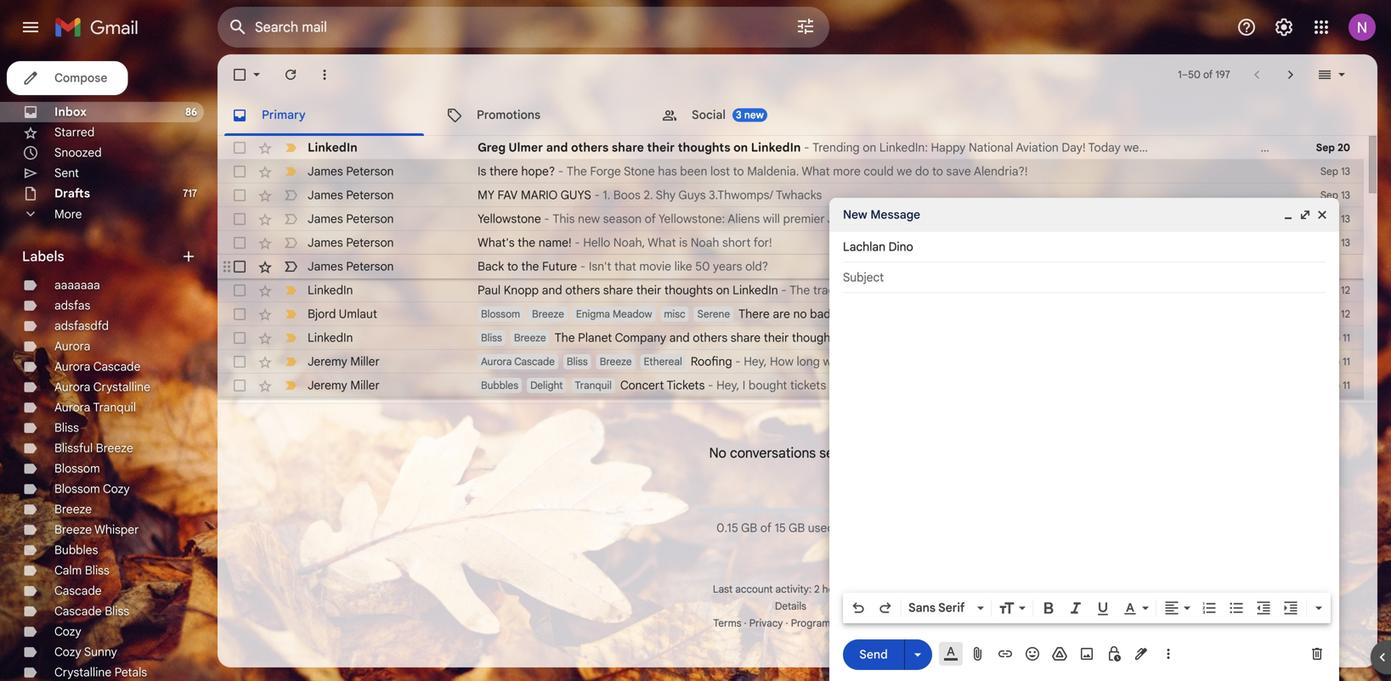 Task type: locate. For each thing, give the bounding box(es) containing it.
0 vertical spatial tranquil
[[575, 379, 612, 392]]

primary tab panel
[[218, 136, 1391, 682]]

cozy for cozy link
[[54, 625, 81, 639]]

0 vertical spatial blossom
[[481, 308, 520, 321]]

sep 11 for hey, i bought tickets to the jonas brothers concert. i'm so excited! cheers, jeremy
[[1322, 379, 1350, 392]]

bubbles left "delight"
[[481, 379, 518, 392]]

sep for sep 12 cell corresponding to blossom
[[1320, 308, 1338, 321]]

11 row from the top
[[218, 374, 1364, 398]]

2 vertical spatial sep 11
[[1322, 379, 1350, 392]]

privacy
[[749, 617, 783, 630]]

back
[[478, 259, 504, 274]]

cell
[[478, 139, 1361, 156], [478, 163, 1279, 180], [478, 187, 1270, 204], [478, 211, 1270, 228], [478, 235, 1270, 252], [478, 258, 1270, 275], [478, 282, 1270, 299], [478, 330, 1391, 347], [478, 354, 1270, 371], [478, 377, 1270, 394]]

1 vertical spatial jeremy miller
[[308, 378, 380, 393]]

3 james from the top
[[308, 212, 343, 226]]

9 cell from the top
[[478, 354, 1270, 371]]

miller
[[350, 354, 380, 369], [350, 378, 380, 393]]

cell containing concert tickets
[[478, 377, 1270, 394]]

cozy up the whisper
[[103, 482, 130, 497]]

crystalline down aurora cascade link
[[93, 380, 150, 395]]

is there hope? - the forge stone has been lost to maldenia. what more could we do to save alendria?!
[[478, 164, 1028, 179]]

more button
[[0, 204, 204, 224]]

serene
[[697, 308, 730, 321]]

hope?
[[521, 164, 555, 179]]

2 vertical spatial blossom
[[54, 482, 100, 497]]

13 for the forge stone has been lost to maldenia. what more could we do to save alendria?!
[[1341, 165, 1350, 178]]

1 vertical spatial 12
[[1341, 308, 1350, 321]]

aurora for aurora cascade link
[[54, 359, 90, 374]]

linkedin up the there
[[733, 283, 778, 298]]

support image
[[1236, 17, 1257, 37]]

miller for roofing
[[350, 354, 380, 369]]

and down misc
[[669, 331, 690, 345]]

sep 11 cell for roofing - hey, how long will it take to change the roof? best, jeremy
[[1322, 356, 1350, 368]]

0 vertical spatial jeremy miller cell
[[308, 354, 478, 371]]

the up knopp
[[521, 259, 539, 274]]

alendria?!
[[974, 164, 1028, 179]]

more send options image
[[909, 646, 926, 663]]

gb right 15 on the bottom right of the page
[[789, 521, 805, 536]]

0 horizontal spatial 50
[[695, 259, 710, 274]]

primary heading
[[218, 95, 433, 136]]

2 12 from the top
[[1341, 308, 1350, 321]]

tranquil
[[575, 379, 612, 392], [93, 400, 136, 415]]

1 vertical spatial tranquil
[[93, 400, 136, 415]]

1 vertical spatial sep 12
[[1320, 308, 1350, 321]]

1 vertical spatial miller
[[350, 378, 380, 393]]

show side panel image
[[1374, 649, 1391, 666]]

cozy down cozy link
[[54, 645, 81, 660]]

their
[[647, 140, 675, 155], [636, 283, 661, 298], [764, 331, 789, 345]]

1 vertical spatial cozy
[[54, 625, 81, 639]]

peterson for is there hope? - the forge stone has been lost to maldenia. what more could we do to save alendria?!
[[346, 164, 394, 179]]

linkedin down there are no bad suggestions... cell in the top of the page
[[860, 331, 906, 345]]

1 11 from the top
[[1343, 332, 1350, 345]]

sep 12 cell down wed, sep 13, 2023, 9:59 am element
[[1303, 282, 1364, 299]]

james peterson cell for my
[[308, 187, 478, 204]]

3 sep 13 from the top
[[1320, 213, 1350, 226]]

calm bliss
[[54, 563, 109, 578]]

hey, up i
[[744, 354, 767, 369]]

5 cell from the top
[[478, 235, 1270, 252]]

it
[[843, 354, 850, 369]]

sep 11
[[1322, 332, 1350, 345], [1322, 356, 1350, 368], [1322, 379, 1350, 392]]

0 vertical spatial crystalline
[[93, 380, 150, 395]]

umlaut
[[339, 307, 377, 322]]

1 vertical spatial jeremy miller cell
[[308, 377, 478, 394]]

0 vertical spatial and
[[546, 140, 568, 155]]

7 row from the top
[[218, 279, 1364, 303]]

5 james peterson from the top
[[308, 259, 394, 274]]

been
[[680, 164, 707, 179]]

12 inside cell
[[1341, 284, 1350, 297]]

0 horizontal spatial will
[[763, 212, 780, 226]]

2 vertical spatial and
[[669, 331, 690, 345]]

1 vertical spatial others
[[565, 283, 600, 298]]

cell containing my fav mario guys
[[478, 187, 1270, 204]]

cascade up aurora crystalline
[[93, 359, 141, 374]]

0 horizontal spatial gb
[[741, 521, 757, 536]]

advanced search options image
[[789, 9, 823, 43]]

privacy link
[[749, 617, 783, 630]]

grid
[[218, 136, 1391, 682]]

snoozed
[[54, 145, 102, 160]]

has
[[658, 164, 677, 179]]

sep 13 down 'wed, sep 13, 2023, 12:16 pm' element
[[1320, 213, 1350, 226]]

the up no
[[790, 283, 810, 298]]

aliens
[[728, 212, 760, 226]]

bliss up blissful
[[54, 421, 79, 436]]

sep 11 cell for concert tickets - hey, i bought tickets to the jonas brothers concert. i'm so excited! cheers, jeremy
[[1322, 379, 1350, 392]]

blossom for blossom cozy
[[54, 482, 100, 497]]

to right take
[[879, 354, 890, 369]]

aurora down aurora link
[[54, 359, 90, 374]]

grid containing linkedin
[[218, 136, 1391, 682]]

1 cell from the top
[[478, 139, 1361, 156]]

crystalline down cozy sunny
[[54, 665, 112, 680]]

twhacks
[[776, 188, 822, 203]]

0 vertical spatial bubbles
[[481, 379, 518, 392]]

2 vertical spatial cozy
[[54, 645, 81, 660]]

8 cell from the top
[[478, 330, 1391, 347]]

wed, sep 13, 2023, 12:16 pm element
[[1320, 187, 1350, 204]]

cell containing yellowstone
[[478, 211, 1270, 228]]

james peterson for my fav mario guys
[[308, 188, 394, 203]]

1 vertical spatial hey,
[[716, 378, 739, 393]]

linkedin:
[[879, 140, 928, 155]]

sep 13 cell up tue, sep 12, 2023, 8:06 pm element
[[1303, 258, 1364, 275]]

linkedin up bjord
[[308, 283, 353, 298]]

jeremy miller for roofing
[[308, 354, 380, 369]]

13 for isn't that movie like 50 years old?
[[1341, 260, 1350, 273]]

sep 12 cell for blossom
[[1320, 308, 1350, 321]]

others up forge
[[571, 140, 609, 155]]

8 row from the top
[[218, 303, 1364, 326]]

bjord
[[308, 307, 336, 322]]

0 vertical spatial what
[[802, 164, 830, 179]]

row containing bjord umlaut
[[218, 303, 1364, 326]]

0 vertical spatial 12
[[1341, 284, 1350, 297]]

cascade up "delight"
[[514, 356, 555, 368]]

promotions heading
[[433, 95, 647, 136]]

1 13 from the top
[[1341, 165, 1350, 178]]

crystalline
[[93, 380, 150, 395], [54, 665, 112, 680]]

i
[[743, 378, 746, 393]]

2 james peterson from the top
[[308, 188, 394, 203]]

cozy
[[103, 482, 130, 497], [54, 625, 81, 639], [54, 645, 81, 660]]

their for knopp
[[636, 283, 661, 298]]

others for ulmer
[[571, 140, 609, 155]]

linkedin down primary heading
[[308, 140, 358, 155]]

due
[[913, 283, 933, 298]]

aviation
[[1016, 140, 1059, 155]]

1 horizontal spatial hey,
[[744, 354, 767, 369]]

cell for sep 13 cell corresponding to the forge stone has been lost to maldenia. what more could we do to save alendria?!
[[478, 163, 1279, 180]]

1 horizontal spatial new
[[744, 109, 764, 122]]

0 vertical spatial 11
[[1343, 332, 1350, 345]]

tue, sep 12, 2023, 8:06 pm element
[[1320, 282, 1350, 299]]

3 cell from the top
[[478, 187, 1270, 204]]

1 vertical spatial sep 11
[[1322, 356, 1350, 368]]

1 vertical spatial and
[[542, 283, 562, 298]]

2 jeremy miller from the top
[[308, 378, 380, 393]]

bliss down "paul"
[[481, 332, 502, 345]]

5 james from the top
[[308, 259, 343, 274]]

no conversations selected
[[709, 445, 872, 462]]

cell for sep 20 cell
[[478, 139, 1361, 156]]

sep 12 cell down tue, sep 12, 2023, 8:06 pm element
[[1320, 308, 1350, 321]]

1 jeremy miller from the top
[[308, 354, 380, 369]]

sep 13 cell for 1. boos 2. shy guys 3.thwomps/ twhacks
[[1303, 187, 1364, 204]]

0 horizontal spatial bubbles
[[54, 543, 98, 558]]

undo ‪(⌘z)‬ image
[[850, 600, 867, 617]]

roofing - hey, how long will it take to change the roof? best, jeremy
[[691, 354, 1059, 369]]

aurora for aurora tranquil link
[[54, 400, 90, 415]]

my
[[478, 188, 494, 203]]

sep for wed, sep 20, 2023, 8:06 pm "element"
[[1316, 141, 1335, 154]]

sep 13 up close image
[[1320, 189, 1350, 202]]

are
[[773, 307, 790, 322]]

social, 3 new messages, tab
[[648, 95, 862, 136]]

None checkbox
[[231, 66, 248, 83], [231, 211, 248, 228], [231, 282, 248, 299], [231, 306, 248, 323], [231, 66, 248, 83], [231, 211, 248, 228], [231, 282, 248, 299], [231, 306, 248, 323]]

1 vertical spatial their
[[636, 283, 661, 298]]

2 vertical spatial 11
[[1343, 379, 1350, 392]]

thoughts for the
[[664, 283, 713, 298]]

dna
[[996, 331, 1020, 345]]

0 vertical spatial sep 11
[[1322, 332, 1350, 345]]

3 linkedin cell from the top
[[308, 330, 478, 347]]

50
[[1188, 68, 1201, 81], [695, 259, 710, 274]]

- left this
[[544, 212, 550, 226]]

bliss down the planet
[[567, 356, 588, 368]]

older image
[[1282, 66, 1299, 83]]

breeze inside there are no bad suggestions... cell
[[532, 308, 564, 321]]

cozy sunny link
[[54, 645, 117, 660]]

1 vertical spatial sep 12 cell
[[1320, 308, 1350, 321]]

cozy sunny
[[54, 645, 117, 660]]

the
[[518, 235, 536, 250], [521, 259, 539, 274], [937, 354, 954, 369], [843, 378, 861, 393]]

2 jeremy miller cell from the top
[[308, 377, 478, 394]]

0 vertical spatial share
[[612, 140, 644, 155]]

what left is
[[648, 235, 676, 250]]

2 linkedin cell from the top
[[308, 282, 478, 299]]

aurora cascade up "delight"
[[481, 356, 555, 368]]

-
[[804, 140, 809, 155], [558, 164, 564, 179], [594, 188, 600, 203], [544, 212, 550, 226], [575, 235, 580, 250], [580, 259, 586, 274], [781, 283, 787, 298], [735, 354, 741, 369], [708, 378, 713, 393]]

10 cell from the top
[[478, 377, 1270, 394]]

james peterson cell
[[308, 163, 478, 180], [308, 187, 478, 204], [308, 211, 478, 228], [308, 235, 478, 252], [308, 258, 478, 275]]

3 new
[[736, 109, 764, 122]]

tranquil down aurora crystalline
[[93, 400, 136, 415]]

like
[[674, 259, 692, 274]]

sep 12 inside cell
[[1320, 284, 1350, 297]]

0 vertical spatial will
[[763, 212, 780, 226]]

2 sep 11 from the top
[[1322, 356, 1350, 368]]

0 vertical spatial 50
[[1188, 68, 1201, 81]]

aurora down "paul"
[[481, 356, 512, 368]]

row
[[218, 136, 1364, 160], [218, 160, 1364, 184], [218, 184, 1364, 207], [218, 207, 1364, 231], [218, 231, 1364, 255], [218, 255, 1364, 279], [218, 279, 1364, 303], [218, 303, 1364, 326], [218, 326, 1391, 350], [218, 350, 1364, 374], [218, 374, 1364, 398]]

noah,
[[613, 235, 645, 250]]

james peterson cell for back
[[308, 258, 478, 275]]

1 horizontal spatial aurora cascade
[[481, 356, 555, 368]]

1 horizontal spatial will
[[823, 354, 840, 369]]

1 linkedin cell from the top
[[308, 139, 478, 156]]

1 james peterson cell from the top
[[308, 163, 478, 180]]

aurora inside 'cell'
[[481, 356, 512, 368]]

cell up new message
[[478, 187, 1270, 204]]

noah
[[691, 235, 719, 250]]

what's
[[478, 235, 515, 250]]

their down are
[[764, 331, 789, 345]]

premier
[[783, 212, 825, 226]]

cascade link
[[54, 584, 102, 599]]

5 13 from the top
[[1341, 260, 1350, 273]]

1 vertical spatial sep 11 cell
[[1322, 356, 1350, 368]]

0 horizontal spatial trending
[[813, 140, 860, 155]]

so
[[1015, 378, 1028, 393]]

the up the guys
[[567, 164, 587, 179]]

0 horizontal spatial ·
[[744, 617, 747, 630]]

älylämmityspalvelu
[[1054, 331, 1156, 345]]

3 row from the top
[[218, 184, 1364, 207]]

3 peterson from the top
[[346, 212, 394, 226]]

breeze whisper
[[54, 523, 139, 537]]

and for knopp
[[542, 283, 562, 298]]

50 right like
[[695, 259, 710, 274]]

sep inside "element"
[[1316, 141, 1335, 154]]

2 vertical spatial sep 11 cell
[[1322, 379, 1350, 392]]

1 james peterson from the top
[[308, 164, 394, 179]]

new right 3 at the top of page
[[744, 109, 764, 122]]

cell containing greg ulmer and others share their thoughts on linkedin
[[478, 139, 1361, 156]]

jeremy miller cell
[[308, 354, 478, 371], [308, 377, 478, 394]]

mario
[[521, 188, 558, 203]]

sep 12 for sep 12 cell corresponding to blossom
[[1320, 308, 1350, 321]]

2 cell from the top
[[478, 163, 1279, 180]]

sep 13 up tue, sep 12, 2023, 8:06 pm element
[[1320, 260, 1350, 273]]

2 james peterson cell from the top
[[308, 187, 478, 204]]

3 james peterson cell from the top
[[308, 211, 478, 228]]

cell up "suggestions..."
[[478, 282, 1270, 299]]

1 vertical spatial thoughts
[[664, 283, 713, 298]]

search mail image
[[223, 12, 253, 42]]

concert tickets - hey, i bought tickets to the jonas brothers concert. i'm so excited! cheers, jeremy
[[620, 378, 1160, 393]]

share down back to the future - isn't that movie like 50 years old?
[[603, 283, 633, 298]]

trending now: dna oyj:n älylämmityspalvelu wattinen auttaa… ͏ ͏ ͏ ͏ ͏ ͏ ͏ ͏ ͏ ͏ ͏ ͏ ͏ ͏ ͏ ͏ ͏ ͏ ͏ ͏ ͏ ͏ ͏ ͏ ͏ ͏ ͏ ͏ ͏ ͏ ͏ ͏ ͏ ͏ ͏ ͏ ͏ ͏ ͏ ͏ ͏ ͏ ͏ ͏ ͏ ͏
[[917, 331, 1391, 345]]

cell containing paul knopp and others share their thoughts on linkedin
[[478, 282, 1270, 299]]

0 vertical spatial linkedin cell
[[308, 139, 478, 156]]

thoughts for trending
[[678, 140, 730, 155]]

redo ‪(⌘y)‬ image
[[877, 600, 894, 617]]

sep 12 cell
[[1303, 282, 1364, 299], [1320, 308, 1350, 321]]

blossom inside there are no bad suggestions... cell
[[481, 308, 520, 321]]

cell up jonas
[[478, 354, 1270, 371]]

sep 13 up wed, sep 13, 2023, 9:59 am element
[[1320, 237, 1350, 249]]

linkedin cell
[[308, 139, 478, 156], [308, 282, 478, 299], [308, 330, 478, 347]]

0 vertical spatial sep 11 cell
[[1322, 332, 1350, 345]]

in…
[[998, 283, 1016, 298]]

4 james peterson cell from the top
[[308, 235, 478, 252]]

new message dialog
[[829, 198, 1339, 682]]

sep
[[1316, 141, 1335, 154], [1320, 165, 1338, 178], [1320, 189, 1338, 202], [1320, 213, 1338, 226], [1320, 237, 1338, 249], [1320, 260, 1338, 273], [1320, 284, 1338, 297], [1320, 308, 1338, 321], [1322, 332, 1340, 345], [1322, 356, 1340, 368], [1322, 379, 1340, 392]]

0 horizontal spatial aurora cascade
[[54, 359, 141, 374]]

their for ulmer
[[647, 140, 675, 155]]

0 vertical spatial miller
[[350, 354, 380, 369]]

whisper
[[94, 523, 139, 537]]

sep 13 cell up close image
[[1303, 187, 1364, 204]]

sep 13 up 'wed, sep 13, 2023, 12:16 pm' element
[[1320, 165, 1350, 178]]

breeze
[[532, 308, 564, 321], [514, 332, 546, 345], [600, 356, 632, 368], [96, 441, 133, 456], [54, 502, 92, 517], [54, 523, 92, 537]]

0 vertical spatial hey,
[[744, 354, 767, 369]]

sep for wed, sep 13, 2023, 9:59 am element
[[1320, 260, 1338, 273]]

cell for isn't that movie like 50 years old?'s sep 13 cell
[[478, 258, 1270, 275]]

sep 13
[[1320, 165, 1350, 178], [1320, 189, 1350, 202], [1320, 213, 1350, 226], [1320, 237, 1350, 249], [1320, 260, 1350, 273]]

sep 11 for hey, how long will it take to change the roof? best, jeremy
[[1322, 356, 1350, 368]]

knopp
[[504, 283, 539, 298]]

0 vertical spatial new
[[744, 109, 764, 122]]

others up roofing
[[693, 331, 728, 345]]

font ‪(⌘⇧5, ⌘⇧6)‬ list box
[[908, 601, 965, 616]]

thoughts up been
[[678, 140, 730, 155]]

0 horizontal spatial hey,
[[716, 378, 739, 393]]

- down roofing
[[708, 378, 713, 393]]

1 jeremy miller cell from the top
[[308, 354, 478, 371]]

3 sep 11 cell from the top
[[1322, 379, 1350, 392]]

3 13 from the top
[[1341, 213, 1350, 226]]

aurora up bliss link
[[54, 400, 90, 415]]

jeremy miller for concert
[[308, 378, 380, 393]]

bubbles up the calm bliss
[[54, 543, 98, 558]]

to right back at top left
[[507, 259, 518, 274]]

greg ulmer and others share their thoughts on linkedin - trending on linkedin: happy national aviation day! today we… ͏ ͏ ͏ ͏ ͏ ͏ ͏ ͏ ͏ ͏ ͏ ͏ ͏ ͏ ͏ ͏ ͏ ͏ ͏ ͏ ͏ ͏ ͏ ͏ ͏ ͏ ͏ ͏ ͏ ͏ ͏ ͏ ͏ ͏ ͏ ͏ ͏ ͏ ͏ ͏ ͏ ͏ ͏ ͏ ͏ ͏ ͏ ͏ ͏ ͏ ͏ ͏ ͏ ͏ ͏ ͏ ͏ ͏ ͏ ͏ ͏ ͏ ͏ ͏ ͏ ͏ ͏ ͏ ͏ ͏
[[478, 140, 1361, 155]]

and down "future"
[[542, 283, 562, 298]]

1 vertical spatial bubbles
[[54, 543, 98, 558]]

new message region
[[829, 232, 1339, 682]]

sep 13 cell
[[1303, 163, 1364, 180], [1303, 187, 1364, 204], [1303, 211, 1364, 228], [1320, 237, 1350, 249], [1303, 258, 1364, 275]]

2 sep 13 from the top
[[1320, 189, 1350, 202]]

3 11 from the top
[[1343, 379, 1350, 392]]

sep for wed, sep 13, 2023, 12:43 pm element
[[1320, 165, 1338, 178]]

None checkbox
[[231, 139, 248, 156], [231, 163, 248, 180], [231, 187, 248, 204], [231, 235, 248, 252], [231, 258, 248, 275], [231, 330, 248, 347], [231, 354, 248, 371], [231, 377, 248, 394], [231, 139, 248, 156], [231, 163, 248, 180], [231, 187, 248, 204], [231, 235, 248, 252], [231, 258, 248, 275], [231, 330, 248, 347], [231, 354, 248, 371], [231, 377, 248, 394]]

there
[[489, 164, 518, 179]]

bubbles inside labels navigation
[[54, 543, 98, 558]]

cell containing is there hope?
[[478, 163, 1279, 180]]

13 down the 20
[[1341, 165, 1350, 178]]

tranquil inside grid
[[575, 379, 612, 392]]

their down movie
[[636, 283, 661, 298]]

sep 13 cell up wed, sep 13, 2023, 9:59 am element
[[1320, 237, 1350, 249]]

0 vertical spatial others
[[571, 140, 609, 155]]

2 vertical spatial the
[[555, 331, 575, 345]]

1 horizontal spatial ·
[[786, 617, 788, 630]]

12 down wed, sep 13, 2023, 9:59 am element
[[1341, 284, 1350, 297]]

13 up tue, sep 12, 2023, 8:06 pm element
[[1341, 260, 1350, 273]]

1 vertical spatial new
[[578, 212, 600, 226]]

4 13 from the top
[[1341, 237, 1350, 249]]

sep 20 cell
[[1303, 139, 1364, 156]]

will left it
[[823, 354, 840, 369]]

50 right 1
[[1188, 68, 1201, 81]]

1 vertical spatial 11
[[1343, 356, 1350, 368]]

0 horizontal spatial tranquil
[[93, 400, 136, 415]]

12 down tue, sep 12, 2023, 8:06 pm element
[[1341, 308, 1350, 321]]

cell containing back to the future
[[478, 258, 1270, 275]]

0 vertical spatial sep 12 cell
[[1303, 282, 1364, 299]]

Search mail text field
[[255, 19, 748, 36]]

4 cell from the top
[[478, 211, 1270, 228]]

cell down 1987
[[478, 235, 1270, 252]]

wed, sep 13, 2023, 12:43 pm element
[[1320, 163, 1350, 180]]

gmail image
[[54, 10, 147, 44]]

thoughts down like
[[664, 283, 713, 298]]

1 vertical spatial 50
[[695, 259, 710, 274]]

sep 13 cell down sep 20 cell
[[1303, 163, 1364, 180]]

0 vertical spatial thoughts
[[678, 140, 730, 155]]

and up "hope?"
[[546, 140, 568, 155]]

greg
[[478, 140, 506, 155]]

aurora up "aurora tranquil"
[[54, 380, 90, 395]]

12
[[1341, 284, 1350, 297], [1341, 308, 1350, 321]]

0 horizontal spatial new
[[578, 212, 600, 226]]

sep 12 cell for paul knopp and others share their thoughts on linkedin
[[1303, 282, 1364, 299]]

sep 12
[[1320, 284, 1350, 297], [1320, 308, 1350, 321]]

5 james peterson cell from the top
[[308, 258, 478, 275]]

717
[[183, 187, 197, 200]]

tab list
[[218, 95, 1378, 136]]

sep 11 cell
[[1322, 332, 1350, 345], [1322, 356, 1350, 368], [1322, 379, 1350, 392]]

0 vertical spatial the
[[567, 164, 587, 179]]

settings image
[[1274, 17, 1294, 37]]

cell down linkedin:
[[478, 163, 1279, 180]]

1 vertical spatial trending
[[917, 331, 964, 345]]

aurora crystalline
[[54, 380, 150, 395]]

͏
[[1148, 140, 1151, 155], [1151, 140, 1154, 155], [1154, 140, 1157, 155], [1157, 140, 1160, 155], [1160, 140, 1163, 155], [1163, 140, 1166, 155], [1166, 140, 1169, 155], [1169, 140, 1172, 155], [1172, 140, 1175, 155], [1175, 140, 1178, 155], [1178, 140, 1181, 155], [1181, 140, 1184, 155], [1184, 140, 1188, 155], [1188, 140, 1191, 155], [1191, 140, 1194, 155], [1194, 140, 1197, 155], [1197, 140, 1200, 155], [1200, 140, 1203, 155], [1203, 140, 1206, 155], [1206, 140, 1209, 155], [1209, 140, 1212, 155], [1212, 140, 1215, 155], [1215, 140, 1218, 155], [1218, 140, 1221, 155], [1221, 140, 1224, 155], [1224, 140, 1227, 155], [1227, 140, 1230, 155], [1230, 140, 1233, 155], [1233, 140, 1236, 155], [1236, 140, 1239, 155], [1239, 140, 1242, 155], [1242, 140, 1245, 155], [1245, 140, 1248, 155], [1248, 140, 1251, 155], [1251, 140, 1255, 155], [1255, 140, 1258, 155], [1258, 140, 1261, 155], [1261, 140, 1264, 155], [1264, 140, 1267, 155], [1267, 140, 1270, 155], [1270, 140, 1273, 155], [1273, 140, 1276, 155], [1276, 140, 1279, 155], [1279, 140, 1282, 155], [1282, 140, 1285, 155], [1285, 140, 1288, 155], [1288, 140, 1291, 155], [1291, 140, 1294, 155], [1294, 140, 1297, 155], [1297, 140, 1300, 155], [1300, 140, 1303, 155], [1303, 140, 1306, 155], [1306, 140, 1309, 155], [1309, 140, 1312, 155], [1312, 140, 1315, 155], [1315, 140, 1318, 155], [1318, 140, 1322, 155], [1322, 140, 1325, 155], [1325, 140, 1328, 155], [1328, 140, 1331, 155], [1331, 140, 1334, 155], [1334, 140, 1337, 155], [1337, 140, 1340, 155], [1340, 140, 1343, 155], [1343, 140, 1346, 155], [1346, 140, 1349, 155], [1349, 140, 1352, 155], [1352, 140, 1355, 155], [1355, 140, 1358, 155], [1358, 140, 1361, 155], [1016, 283, 1019, 298], [1019, 283, 1022, 298], [1022, 283, 1025, 298], [1025, 283, 1029, 298], [1029, 283, 1032, 298], [1032, 283, 1035, 298], [1035, 283, 1038, 298], [1038, 283, 1041, 298], [1041, 283, 1044, 298], [1044, 283, 1047, 298], [1047, 283, 1050, 298], [1050, 283, 1053, 298], [1053, 283, 1056, 298], [1056, 283, 1059, 298], [1059, 283, 1062, 298], [1062, 283, 1065, 298], [1065, 283, 1068, 298], [1068, 283, 1071, 298], [1071, 283, 1074, 298], [1074, 283, 1077, 298], [1077, 283, 1080, 298], [1080, 283, 1083, 298], [1083, 283, 1086, 298], [1086, 283, 1089, 298], [1089, 283, 1092, 298], [1092, 283, 1096, 298], [1096, 283, 1099, 298], [1099, 283, 1102, 298], [1102, 283, 1105, 298], [1105, 283, 1108, 298], [1108, 283, 1111, 298], [1111, 283, 1114, 298], [1114, 283, 1117, 298], [1117, 283, 1120, 298], [1120, 283, 1123, 298], [1123, 283, 1126, 298], [1126, 283, 1129, 298], [1129, 283, 1132, 298], [1132, 283, 1135, 298], [1135, 283, 1138, 298], [1138, 283, 1141, 298], [1141, 283, 1144, 298], [1144, 283, 1147, 298], [1147, 283, 1150, 298], [1150, 283, 1153, 298], [1153, 283, 1156, 298], [1156, 283, 1159, 298], [1159, 283, 1163, 298], [1163, 283, 1166, 298], [1166, 283, 1169, 298], [1169, 283, 1172, 298], [1172, 283, 1175, 298], [1175, 283, 1178, 298], [1178, 283, 1181, 298], [1181, 283, 1184, 298], [1184, 283, 1187, 298], [1187, 283, 1190, 298], [1190, 283, 1193, 298], [1252, 331, 1255, 345], [1255, 331, 1258, 345], [1258, 331, 1261, 345], [1261, 331, 1264, 345], [1264, 331, 1267, 345], [1267, 331, 1270, 345], [1270, 331, 1273, 345], [1273, 331, 1276, 345], [1276, 331, 1279, 345], [1279, 331, 1283, 345], [1283, 331, 1286, 345], [1286, 331, 1289, 345], [1289, 331, 1292, 345], [1292, 331, 1295, 345], [1295, 331, 1298, 345], [1298, 331, 1301, 345], [1301, 331, 1304, 345], [1304, 331, 1307, 345], [1307, 331, 1310, 345], [1310, 331, 1313, 345], [1313, 331, 1316, 345], [1316, 331, 1319, 345], [1319, 331, 1322, 345], [1322, 331, 1325, 345], [1325, 331, 1328, 345], [1328, 331, 1331, 345], [1331, 331, 1334, 345], [1334, 331, 1337, 345], [1337, 331, 1340, 345], [1340, 331, 1343, 345], [1343, 331, 1346, 345], [1346, 331, 1350, 345], [1350, 331, 1353, 345], [1353, 331, 1356, 345], [1356, 331, 1359, 345], [1359, 331, 1362, 345], [1362, 331, 1365, 345], [1365, 331, 1368, 345], [1368, 331, 1371, 345], [1371, 331, 1374, 345], [1374, 331, 1377, 345], [1377, 331, 1380, 345], [1380, 331, 1383, 345], [1383, 331, 1386, 345], [1386, 331, 1389, 345], [1389, 331, 1391, 345]]

cascade bliss
[[54, 604, 129, 619]]

- left hello
[[575, 235, 580, 250]]

aurora cascade inside grid
[[481, 356, 555, 368]]

day!
[[1062, 140, 1086, 155]]

crystalline petals link
[[54, 665, 147, 680]]

my fav mario guys - 1. boos 2. shy guys 3.thwomps/ twhacks
[[478, 188, 822, 203]]

1 vertical spatial the
[[790, 283, 810, 298]]

sans
[[908, 601, 936, 616]]

1 vertical spatial linkedin cell
[[308, 282, 478, 299]]

of left 15 on the bottom right of the page
[[760, 521, 772, 536]]

3 sep 11 from the top
[[1322, 379, 1350, 392]]

compose button
[[7, 61, 128, 95]]

share down the there
[[731, 331, 761, 345]]

2 · from the left
[[786, 617, 788, 630]]

share for knopp
[[603, 283, 633, 298]]

2 sep 12 from the top
[[1320, 308, 1350, 321]]

0 horizontal spatial what
[[648, 235, 676, 250]]

blossom down "paul"
[[481, 308, 520, 321]]

1 james from the top
[[308, 164, 343, 179]]

labels navigation
[[0, 54, 218, 682]]

bliss up "cascade" link
[[85, 563, 109, 578]]

cascade inside grid
[[514, 356, 555, 368]]

new up hello
[[578, 212, 600, 226]]

7 cell from the top
[[478, 282, 1270, 299]]

could
[[864, 164, 894, 179]]

peterson for back to the future - isn't that movie like 50 years old?
[[346, 259, 394, 274]]

1 peterson from the top
[[346, 164, 394, 179]]

aurora for aurora crystalline link
[[54, 380, 90, 395]]

what's the name! - hello noah, what is noah short for!
[[478, 235, 772, 250]]

1 horizontal spatial tranquil
[[575, 379, 612, 392]]

1 vertical spatial blossom
[[54, 461, 100, 476]]

petals
[[115, 665, 147, 680]]

cell up lachlan dino
[[478, 211, 1270, 228]]

5 peterson from the top
[[346, 259, 394, 274]]

1 horizontal spatial gb
[[789, 521, 805, 536]]

2 vertical spatial thoughts
[[792, 331, 840, 345]]

old?
[[745, 259, 768, 274]]

1 sep 12 from the top
[[1320, 284, 1350, 297]]

1 horizontal spatial bubbles
[[481, 379, 518, 392]]

lost
[[710, 164, 730, 179]]

aurora cascade
[[481, 356, 555, 368], [54, 359, 141, 374]]

roof?
[[958, 354, 986, 369]]

2 11 from the top
[[1343, 356, 1350, 368]]

yellowstone - this new season of yellowstone: aliens will premier june 1987
[[478, 212, 880, 226]]

2 13 from the top
[[1341, 189, 1350, 202]]

send
[[859, 647, 888, 662]]

5 sep 13 from the top
[[1320, 260, 1350, 273]]

None search field
[[218, 7, 829, 48]]

blossom down blissful
[[54, 461, 100, 476]]

sep for tue, sep 12, 2023, 8:06 pm element
[[1320, 284, 1338, 297]]

aurora down the adsfasdfd
[[54, 339, 90, 354]]

tragic
[[813, 283, 844, 298]]

tranquil right "delight"
[[575, 379, 612, 392]]

cell down lachlan dino
[[478, 258, 1270, 275]]

more
[[54, 207, 82, 222]]

2 james from the top
[[308, 188, 343, 203]]

2 sep 11 cell from the top
[[1322, 356, 1350, 368]]

2 peterson from the top
[[346, 188, 394, 203]]

cell containing what's the name!
[[478, 235, 1270, 252]]

13 up wed, sep 13, 2023, 9:59 am element
[[1341, 237, 1350, 249]]

4 james peterson from the top
[[308, 235, 394, 250]]

wed, sep 20, 2023, 8:06 pm element
[[1316, 139, 1350, 156]]

cell for sep 13 cell under 'wed, sep 13, 2023, 12:16 pm' element
[[478, 211, 1270, 228]]

linkedin cell down bjord umlaut cell
[[308, 330, 478, 347]]

season
[[603, 212, 642, 226]]

sep 13 for my fav mario guys - 1. boos 2. shy guys 3.thwomps/ twhacks
[[1320, 189, 1350, 202]]

1 vertical spatial share
[[603, 283, 633, 298]]

jeremy miller cell for roofing - hey, how long will it take to change the roof? best, jeremy
[[308, 354, 478, 371]]

6 cell from the top
[[478, 258, 1270, 275]]

2 miller from the top
[[350, 378, 380, 393]]

0 vertical spatial their
[[647, 140, 675, 155]]

thoughts down bad
[[792, 331, 840, 345]]

0 vertical spatial sep 12
[[1320, 284, 1350, 297]]

trending up change
[[917, 331, 964, 345]]

gb right 0.15
[[741, 521, 757, 536]]

linkedin
[[308, 140, 358, 155], [751, 140, 801, 155], [308, 283, 353, 298], [733, 283, 778, 298], [308, 331, 353, 345], [860, 331, 906, 345]]

cell up do
[[478, 139, 1361, 156]]

1 12 from the top
[[1341, 284, 1350, 297]]

james for my fav mario guys
[[308, 188, 343, 203]]

1 sep 13 from the top
[[1320, 165, 1350, 178]]

2 vertical spatial linkedin cell
[[308, 330, 478, 347]]

1 miller from the top
[[350, 354, 380, 369]]

0 vertical spatial jeremy miller
[[308, 354, 380, 369]]

cell up change
[[478, 330, 1391, 347]]

blossom down blossom 'link'
[[54, 482, 100, 497]]

- left isn't
[[580, 259, 586, 274]]

details link
[[775, 600, 806, 613]]

share up stone
[[612, 140, 644, 155]]

linkedin down bjord
[[308, 331, 353, 345]]



Task type: describe. For each thing, give the bounding box(es) containing it.
oyj:n
[[1023, 331, 1051, 345]]

blossom for blossom 'link'
[[54, 461, 100, 476]]

sep for 'wed, sep 13, 2023, 12:16 pm' element
[[1320, 189, 1338, 202]]

- right "hope?"
[[558, 164, 564, 179]]

sep for sep 13 cell on top of wed, sep 13, 2023, 9:59 am element
[[1320, 237, 1338, 249]]

Subject field
[[843, 269, 1326, 286]]

change
[[893, 354, 934, 369]]

concert.
[[948, 378, 993, 393]]

2 vertical spatial their
[[764, 331, 789, 345]]

13 for 1. boos 2. shy guys 3.thwomps/ twhacks
[[1341, 189, 1350, 202]]

0 vertical spatial cozy
[[103, 482, 130, 497]]

stone
[[624, 164, 655, 179]]

serif
[[938, 601, 965, 616]]

- left the 1.
[[594, 188, 600, 203]]

concert
[[620, 378, 664, 393]]

4 james from the top
[[308, 235, 343, 250]]

sep 13 for back to the future - isn't that movie like 50 years old?
[[1320, 260, 1350, 273]]

new inside grid
[[578, 212, 600, 226]]

meadow
[[613, 308, 652, 321]]

cascade down "cascade" link
[[54, 604, 102, 619]]

cozy link
[[54, 625, 81, 639]]

sep 13 cell down 'wed, sep 13, 2023, 12:16 pm' element
[[1303, 211, 1364, 228]]

aurora cascade link
[[54, 359, 141, 374]]

hello
[[583, 235, 610, 250]]

drafts
[[54, 186, 90, 201]]

delight
[[530, 379, 563, 392]]

aurora tranquil link
[[54, 400, 136, 415]]

tab list containing primary
[[218, 95, 1378, 136]]

there are no bad suggestions... cell
[[478, 306, 1270, 323]]

cascade bliss link
[[54, 604, 129, 619]]

sep 13 for is there hope? - the forge stone has been lost to maldenia. what more could we do to save alendria?!
[[1320, 165, 1350, 178]]

guys
[[561, 188, 591, 203]]

1 horizontal spatial trending
[[917, 331, 964, 345]]

james peterson cell for is
[[308, 163, 478, 180]]

violence
[[950, 283, 995, 298]]

sep for wed, sep 13, 2023, 11:22 am element
[[1320, 213, 1338, 226]]

bad
[[810, 307, 831, 322]]

cheers,
[[1076, 378, 1118, 393]]

tranquil inside labels navigation
[[93, 400, 136, 415]]

ago
[[851, 583, 869, 596]]

11 for roofing - hey, how long will it take to change the roof? best, jeremy
[[1343, 356, 1350, 368]]

crystalline petals
[[54, 665, 147, 680]]

blossom cozy
[[54, 482, 130, 497]]

others for knopp
[[565, 283, 600, 298]]

on down years
[[716, 283, 730, 298]]

10 row from the top
[[218, 350, 1364, 374]]

to right do
[[932, 164, 943, 179]]

adsfas link
[[54, 298, 90, 313]]

account
[[735, 583, 773, 596]]

50 inside grid
[[695, 259, 710, 274]]

the left roof?
[[937, 354, 954, 369]]

0.15 gb of 15 gb used
[[716, 521, 834, 536]]

linkedin cell for bliss
[[308, 330, 478, 347]]

james for is there hope?
[[308, 164, 343, 179]]

primary
[[262, 107, 306, 122]]

close image
[[1315, 208, 1329, 222]]

11 for concert tickets - hey, i bought tickets to the jonas brothers concert. i'm so excited! cheers, jeremy
[[1343, 379, 1350, 392]]

2 gb from the left
[[789, 521, 805, 536]]

blissful breeze
[[54, 441, 133, 456]]

roofing
[[691, 354, 732, 369]]

auttaa…
[[1209, 331, 1252, 345]]

on up it
[[844, 331, 857, 345]]

2 vertical spatial share
[[731, 331, 761, 345]]

jonas
[[864, 378, 896, 393]]

labels heading
[[22, 248, 180, 265]]

james peterson for is there hope?
[[308, 164, 394, 179]]

3.thwomps/
[[709, 188, 773, 203]]

of left 197 at the top right of page
[[1203, 68, 1213, 81]]

refresh image
[[282, 66, 299, 83]]

minimize image
[[1281, 208, 1295, 222]]

bjord umlaut
[[308, 307, 377, 322]]

4 peterson from the top
[[346, 235, 394, 250]]

9 row from the top
[[218, 326, 1391, 350]]

bliss up sunny
[[105, 604, 129, 619]]

1
[[1178, 68, 1182, 81]]

last account activity: 2 hours ago details terms · privacy · program policies
[[713, 583, 869, 630]]

1 · from the left
[[744, 617, 747, 630]]

1 vertical spatial will
[[823, 354, 840, 369]]

suggestions...
[[834, 307, 908, 322]]

1 horizontal spatial 50
[[1188, 68, 1201, 81]]

promotions tab
[[433, 95, 647, 136]]

aurora link
[[54, 339, 90, 354]]

more image
[[316, 66, 333, 83]]

ethereal
[[644, 356, 682, 368]]

cell containing the planet company and others share their thoughts on linkedin
[[478, 330, 1391, 347]]

share for ulmer
[[612, 140, 644, 155]]

15
[[775, 521, 786, 536]]

bjord umlaut cell
[[308, 306, 478, 323]]

- up "twhacks"
[[804, 140, 809, 155]]

shy
[[656, 188, 676, 203]]

sans serif option
[[908, 601, 965, 616]]

4 row from the top
[[218, 207, 1364, 231]]

cascade down calm bliss link on the left
[[54, 584, 102, 599]]

6 row from the top
[[218, 255, 1364, 279]]

there are no bad suggestions...
[[739, 307, 908, 322]]

enigma meadow
[[576, 308, 652, 321]]

1 sep 11 from the top
[[1322, 332, 1350, 345]]

cozy for cozy sunny
[[54, 645, 81, 660]]

1 vertical spatial crystalline
[[54, 665, 112, 680]]

1 row from the top
[[218, 136, 1364, 160]]

follow link to manage storage image
[[841, 520, 858, 537]]

blossom link
[[54, 461, 100, 476]]

on up could in the right of the page
[[863, 140, 876, 155]]

1 vertical spatial what
[[648, 235, 676, 250]]

take
[[853, 354, 876, 369]]

1 horizontal spatial what
[[802, 164, 830, 179]]

yellowstone
[[478, 212, 541, 226]]

name!
[[539, 235, 572, 250]]

aurora tranquil
[[54, 400, 136, 415]]

calm bliss link
[[54, 563, 109, 578]]

pop out image
[[1298, 208, 1312, 222]]

social heading
[[648, 95, 862, 136]]

and for ulmer
[[546, 140, 568, 155]]

cell for sep 13 cell related to 1. boos 2. shy guys 3.thwomps/ twhacks
[[478, 187, 1270, 204]]

- down the planet company and others share their thoughts on linkedin
[[735, 354, 741, 369]]

linkedin up maldenia.
[[751, 140, 801, 155]]

cell for sep 13 cell on top of wed, sep 13, 2023, 9:59 am element
[[478, 235, 1270, 252]]

misc
[[664, 308, 685, 321]]

1 sep 11 cell from the top
[[1322, 332, 1350, 345]]

the down it
[[843, 378, 861, 393]]

tickets
[[667, 378, 705, 393]]

wed, sep 13, 2023, 9:59 am element
[[1320, 258, 1350, 275]]

1987
[[857, 212, 880, 226]]

4 sep 13 from the top
[[1320, 237, 1350, 249]]

0 vertical spatial trending
[[813, 140, 860, 155]]

forge
[[590, 164, 621, 179]]

1.
[[603, 188, 610, 203]]

guys
[[678, 188, 706, 203]]

company
[[615, 331, 666, 345]]

cell containing roofing
[[478, 354, 1270, 371]]

toggle split pane mode image
[[1316, 66, 1333, 83]]

- up are
[[781, 283, 787, 298]]

breeze link
[[54, 502, 92, 517]]

we…
[[1124, 140, 1148, 155]]

main menu image
[[20, 17, 41, 37]]

of right loss
[[872, 283, 883, 298]]

new inside social, 3 new messages, tab
[[744, 109, 764, 122]]

james for back to the future
[[308, 259, 343, 274]]

send button
[[843, 640, 904, 670]]

sep 12 for tue, sep 12, 2023, 8:06 pm element
[[1320, 284, 1350, 297]]

primary tab
[[218, 95, 431, 136]]

inbox
[[54, 105, 87, 119]]

the left name!
[[518, 235, 536, 250]]

3 james peterson from the top
[[308, 212, 394, 226]]

loss
[[847, 283, 869, 298]]

today
[[1088, 140, 1121, 155]]

excited!
[[1031, 378, 1074, 393]]

to right due
[[936, 283, 947, 298]]

blissful
[[54, 441, 93, 456]]

jeremy miller cell for concert tickets - hey, i bought tickets to the jonas brothers concert. i'm so excited! cheers, jeremy
[[308, 377, 478, 394]]

sep 13 cell for the forge stone has been lost to maldenia. what more could we do to save alendria?!
[[1303, 163, 1364, 180]]

formatting options toolbar
[[843, 593, 1331, 624]]

cell for paul knopp and others share their thoughts on linkedin's sep 12 cell
[[478, 282, 1270, 299]]

1 gb from the left
[[741, 521, 757, 536]]

12 for sep 12 cell corresponding to blossom
[[1341, 308, 1350, 321]]

aurora cascade inside labels navigation
[[54, 359, 141, 374]]

linkedin cell for paul knopp and others share their thoughts on linkedin
[[308, 282, 478, 299]]

adsfasdfd link
[[54, 319, 109, 334]]

0.15
[[716, 521, 738, 536]]

june
[[827, 212, 854, 226]]

wattinen
[[1158, 331, 1206, 345]]

happy
[[931, 140, 966, 155]]

no
[[709, 445, 726, 462]]

aurora crystalline link
[[54, 380, 150, 395]]

james peterson for back to the future
[[308, 259, 394, 274]]

miller for concert tickets
[[350, 378, 380, 393]]

more
[[833, 164, 861, 179]]

back to the future - isn't that movie like 50 years old?
[[478, 259, 768, 274]]

ulmer
[[508, 140, 543, 155]]

12 for tue, sep 12, 2023, 8:06 pm element
[[1341, 284, 1350, 297]]

maldenia.
[[747, 164, 799, 179]]

send group
[[843, 640, 959, 670]]

lachlan
[[843, 240, 886, 255]]

adsfasdfd
[[54, 319, 109, 334]]

2
[[814, 583, 820, 596]]

now:
[[967, 331, 993, 345]]

on up is there hope? - the forge stone has been lost to maldenia. what more could we do to save alendria?! on the top
[[733, 140, 748, 155]]

sep 13 cell for isn't that movie like 50 years old?
[[1303, 258, 1364, 275]]

5 row from the top
[[218, 231, 1364, 255]]

2 row from the top
[[218, 160, 1364, 184]]

tickets
[[790, 378, 826, 393]]

wed, sep 13, 2023, 11:22 am element
[[1320, 211, 1350, 228]]

of down my fav mario guys - 1. boos 2. shy guys 3.thwomps/ twhacks
[[645, 212, 656, 226]]

bubbles inside grid
[[481, 379, 518, 392]]

how
[[770, 354, 794, 369]]

to right tickets
[[829, 378, 840, 393]]

Message Body text field
[[843, 302, 1326, 588]]

peterson for my fav mario guys - 1. boos 2. shy guys 3.thwomps/ twhacks
[[346, 188, 394, 203]]

boos
[[613, 188, 641, 203]]

2 vertical spatial others
[[693, 331, 728, 345]]

adsfas
[[54, 298, 90, 313]]

to right lost
[[733, 164, 744, 179]]

2.
[[644, 188, 653, 203]]



Task type: vqa. For each thing, say whether or not it's contained in the screenshot.
search to the right
no



